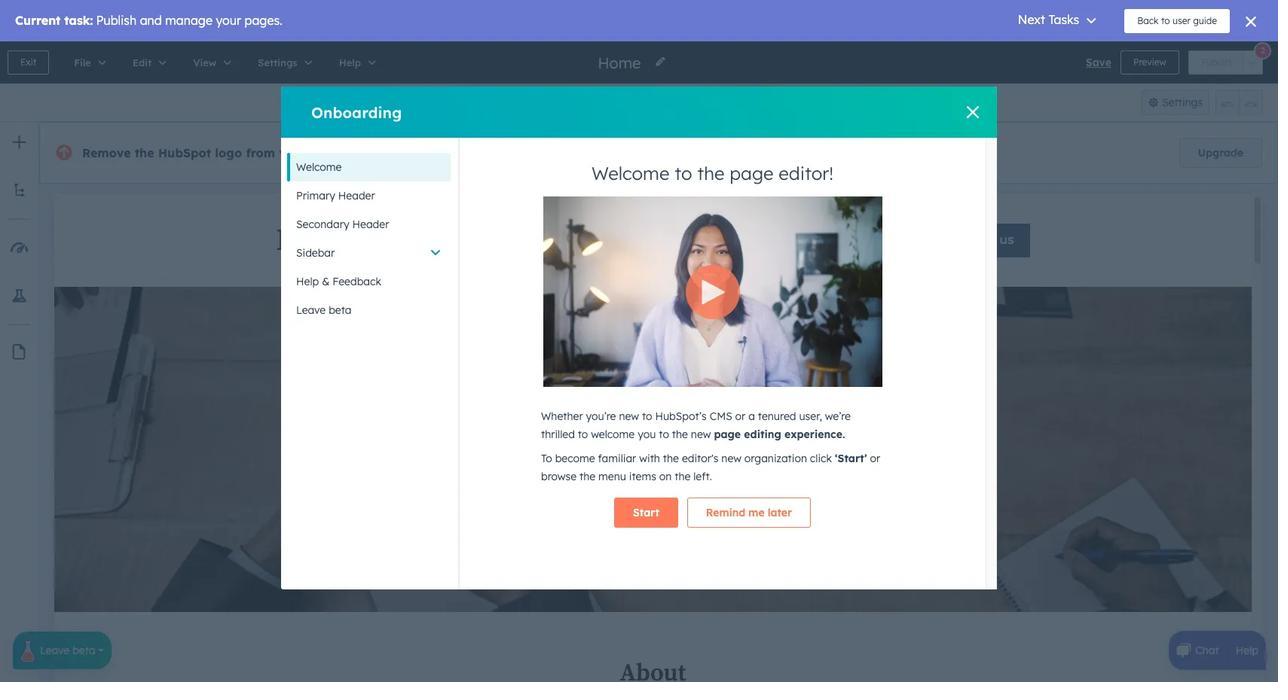 Task type: locate. For each thing, give the bounding box(es) containing it.
0 horizontal spatial welcome
[[296, 161, 342, 174]]

help
[[296, 275, 319, 289], [1236, 645, 1259, 658]]

experience.
[[785, 428, 845, 442]]

1 vertical spatial with
[[639, 452, 660, 466]]

to
[[675, 162, 692, 185], [642, 410, 652, 424], [578, 428, 588, 442], [659, 428, 669, 442], [1085, 580, 1095, 594]]

0 vertical spatial leave beta
[[296, 304, 352, 317]]

help for help & feedback
[[296, 275, 319, 289]]

header for primary header
[[338, 189, 375, 203]]

set
[[1123, 562, 1138, 576]]

up
[[1141, 562, 1153, 576]]

0 horizontal spatial new
[[619, 410, 639, 424]]

we're
[[825, 410, 851, 424]]

None field
[[597, 52, 646, 73]]

header
[[338, 189, 375, 203], [352, 218, 389, 231]]

page down cms
[[714, 428, 741, 442]]

on
[[659, 470, 672, 484]]

premium
[[451, 146, 495, 159]]

0 horizontal spatial help
[[296, 275, 319, 289]]

0 vertical spatial with
[[542, 146, 563, 159]]

new up welcome
[[619, 410, 639, 424]]

0 horizontal spatial leave beta
[[40, 645, 95, 658]]

hubspot
[[158, 145, 211, 161]]

preview button
[[1121, 51, 1180, 75]]

2 vertical spatial new
[[722, 452, 742, 466]]

new
[[619, 410, 639, 424], [691, 428, 711, 442], [722, 452, 742, 466]]

0 horizontal spatial beta
[[72, 645, 95, 658]]

welcome to the page editor! dialog
[[281, 87, 997, 590]]

remind
[[706, 507, 746, 520]]

1 horizontal spatial or
[[870, 452, 881, 466]]

remind me later
[[706, 507, 792, 520]]

0 vertical spatial leave
[[296, 304, 326, 317]]

welcome
[[591, 428, 635, 442]]

header down welcome button
[[338, 189, 375, 203]]

save button
[[1086, 54, 1112, 72]]

or browse the menu items on the left.
[[541, 452, 881, 484]]

0 horizontal spatial leave
[[40, 645, 70, 658]]

1 horizontal spatial group
[[1216, 90, 1263, 115]]

welcome button
[[287, 153, 451, 182]]

hi there, have any set up questions? we're here to help.
[[1030, 562, 1209, 594]]

leave beta
[[296, 304, 352, 317], [40, 645, 95, 658]]

0 horizontal spatial with
[[542, 146, 563, 159]]

whether you're new to hubspot's cms or a tenured user, we're thrilled to welcome you to the new
[[541, 410, 851, 442]]

the
[[135, 145, 154, 161], [697, 162, 725, 185], [672, 428, 688, 442], [663, 452, 679, 466], [580, 470, 596, 484], [675, 470, 691, 484]]

2 horizontal spatial new
[[722, 452, 742, 466]]

1 group from the left
[[606, 90, 665, 115]]

with inside "welcome to the page editor!" dialog
[[639, 452, 660, 466]]

welcome
[[296, 161, 342, 174], [592, 162, 670, 185]]

1 horizontal spatial welcome
[[592, 162, 670, 185]]

a
[[749, 410, 755, 424]]

1 horizontal spatial beta
[[329, 304, 352, 317]]

0 horizontal spatial or
[[735, 410, 746, 424]]

0 vertical spatial beta
[[329, 304, 352, 317]]

or
[[735, 410, 746, 424], [870, 452, 881, 466]]

exit link
[[8, 51, 49, 75]]

with
[[542, 146, 563, 159], [639, 452, 660, 466]]

unlock
[[414, 146, 448, 159]]

leave
[[296, 304, 326, 317], [40, 645, 70, 658]]

settings button
[[1141, 90, 1210, 115]]

you're
[[586, 410, 616, 424]]

'start'
[[835, 452, 867, 466]]

later
[[768, 507, 792, 520]]

or left the a
[[735, 410, 746, 424]]

header up sidebar button
[[352, 218, 389, 231]]

leave inside popup button
[[40, 645, 70, 658]]

menu
[[599, 470, 626, 484]]

help & feedback button
[[287, 268, 451, 296]]

cms
[[710, 410, 732, 424]]

features
[[498, 146, 539, 159]]

leave beta inside leave beta button
[[296, 304, 352, 317]]

1 horizontal spatial leave
[[296, 304, 326, 317]]

logo
[[215, 145, 242, 161]]

to
[[541, 452, 552, 466]]

1 vertical spatial or
[[870, 452, 881, 466]]

1 vertical spatial leave beta
[[40, 645, 95, 658]]

welcome for welcome to the page editor!
[[592, 162, 670, 185]]

1 vertical spatial leave
[[40, 645, 70, 658]]

website
[[311, 145, 358, 161]]

1 vertical spatial header
[[352, 218, 389, 231]]

primary header
[[296, 189, 375, 203]]

new right editor's on the bottom right
[[722, 452, 742, 466]]

help right chat
[[1236, 645, 1259, 658]]

chat
[[1196, 645, 1219, 658]]

group
[[606, 90, 665, 115], [1216, 90, 1263, 115]]

1 vertical spatial help
[[1236, 645, 1259, 658]]

1 horizontal spatial help
[[1236, 645, 1259, 658]]

new up editor's on the bottom right
[[691, 428, 711, 442]]

primary header button
[[287, 182, 451, 210]]

sidebar
[[296, 247, 335, 260]]

0 vertical spatial or
[[735, 410, 746, 424]]

or inside or browse the menu items on the left.
[[870, 452, 881, 466]]

with for features
[[542, 146, 563, 159]]

1 horizontal spatial new
[[691, 428, 711, 442]]

from
[[246, 145, 275, 161]]

2 group from the left
[[1216, 90, 1263, 115]]

leave beta inside leave beta popup button
[[40, 645, 95, 658]]

1 vertical spatial beta
[[72, 645, 95, 658]]

help.
[[1098, 580, 1121, 594]]

0 vertical spatial help
[[296, 275, 319, 289]]

click
[[810, 452, 832, 466]]

0 horizontal spatial group
[[606, 90, 665, 115]]

1 horizontal spatial leave beta
[[296, 304, 352, 317]]

there,
[[1043, 562, 1072, 576]]

header inside button
[[352, 218, 389, 231]]

with right features
[[542, 146, 563, 159]]

or inside whether you're new to hubspot's cms or a tenured user, we're thrilled to welcome you to the new
[[735, 410, 746, 424]]

help inside button
[[296, 275, 319, 289]]

beta inside button
[[329, 304, 352, 317]]

&
[[322, 275, 330, 289]]

editor's
[[682, 452, 719, 466]]

remind me later button
[[687, 498, 811, 528]]

beta
[[329, 304, 352, 317], [72, 645, 95, 658]]

1 horizontal spatial with
[[639, 452, 660, 466]]

page left 'editor!'
[[730, 162, 774, 185]]

settings
[[1163, 96, 1203, 109]]

secondary
[[296, 218, 349, 231]]

welcome inside button
[[296, 161, 342, 174]]

questions?
[[1156, 562, 1209, 576]]

help left &
[[296, 275, 319, 289]]

familiar
[[598, 452, 636, 466]]

secondary header
[[296, 218, 389, 231]]

hubspot's
[[655, 410, 707, 424]]

here
[[1060, 580, 1082, 594]]

0 vertical spatial header
[[338, 189, 375, 203]]

1 vertical spatial new
[[691, 428, 711, 442]]

have
[[1074, 562, 1098, 576]]

with up items
[[639, 452, 660, 466]]

page
[[730, 162, 774, 185], [714, 428, 741, 442]]

thrilled
[[541, 428, 575, 442]]

header inside button
[[338, 189, 375, 203]]

or right 'start'
[[870, 452, 881, 466]]



Task type: describe. For each thing, give the bounding box(es) containing it.
publish group
[[1189, 51, 1263, 75]]

welcome to the page editor!
[[592, 162, 834, 185]]

secondary header button
[[287, 210, 451, 239]]

beta inside popup button
[[72, 645, 95, 658]]

onboarding
[[311, 103, 402, 122]]

me
[[749, 507, 765, 520]]

help & feedback
[[296, 275, 381, 289]]

primary
[[296, 189, 335, 203]]

publish button
[[1189, 51, 1245, 75]]

start
[[633, 507, 659, 520]]

to inside hi there, have any set up questions? we're here to help.
[[1085, 580, 1095, 594]]

we're
[[1030, 580, 1057, 594]]

2
[[1261, 45, 1266, 55]]

sidebar button
[[287, 239, 451, 268]]

remove
[[82, 145, 131, 161]]

tenured
[[758, 410, 796, 424]]

the inside whether you're new to hubspot's cms or a tenured user, we're thrilled to welcome you to the new
[[672, 428, 688, 442]]

page editing experience.
[[714, 428, 845, 442]]

whether
[[541, 410, 583, 424]]

hi
[[1030, 562, 1040, 576]]

any
[[1101, 562, 1120, 576]]

exit
[[20, 57, 36, 68]]

with for familiar
[[639, 452, 660, 466]]

editing
[[744, 428, 782, 442]]

header for secondary header
[[352, 218, 389, 231]]

your
[[279, 145, 308, 161]]

you
[[638, 428, 656, 442]]

user,
[[799, 410, 822, 424]]

editor!
[[779, 162, 834, 185]]

start button
[[614, 498, 678, 528]]

become
[[555, 452, 595, 466]]

publish
[[1201, 57, 1232, 68]]

to become familiar with the editor's new organization click 'start'
[[541, 452, 867, 466]]

left.
[[694, 470, 712, 484]]

remove the hubspot logo from your website pages.
[[82, 145, 402, 161]]

feedback
[[333, 275, 381, 289]]

0 vertical spatial new
[[619, 410, 639, 424]]

organization
[[745, 452, 807, 466]]

save
[[1086, 56, 1112, 69]]

leave beta button
[[287, 296, 451, 325]]

pages.
[[362, 145, 402, 161]]

upgrade
[[1198, 146, 1244, 160]]

upgrade link
[[1179, 138, 1263, 168]]

welcome for welcome
[[296, 161, 342, 174]]

help for help
[[1236, 645, 1259, 658]]

1 vertical spatial page
[[714, 428, 741, 442]]

unlock premium features with
[[414, 146, 563, 159]]

browse
[[541, 470, 577, 484]]

leave inside button
[[296, 304, 326, 317]]

close image
[[967, 106, 979, 118]]

preview
[[1134, 57, 1167, 68]]

0 vertical spatial page
[[730, 162, 774, 185]]

leave beta button
[[13, 626, 112, 670]]

items
[[629, 470, 657, 484]]



Task type: vqa. For each thing, say whether or not it's contained in the screenshot.
hi
yes



